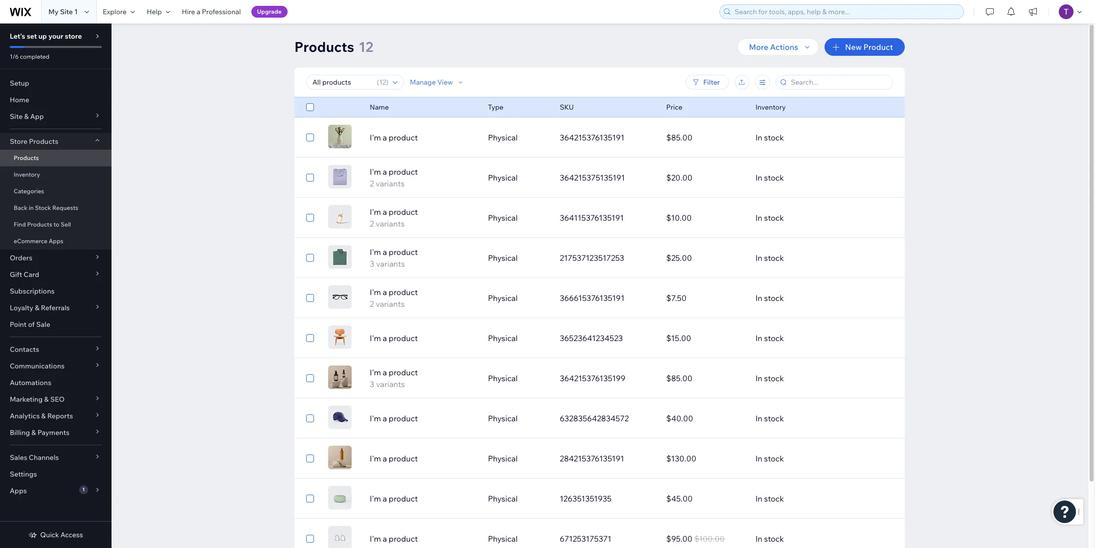 Task type: vqa. For each thing, say whether or not it's contained in the screenshot.
third I'm from the bottom
yes



Task type: describe. For each thing, give the bounding box(es) containing it.
36523641234523
[[560, 333, 623, 343]]

new
[[846, 42, 862, 52]]

categories link
[[0, 183, 112, 200]]

$25.00
[[667, 253, 692, 263]]

4 product from the top
[[389, 247, 418, 257]]

gift
[[10, 270, 22, 279]]

284215376135191
[[560, 454, 625, 463]]

217537123517253
[[560, 253, 625, 263]]

reports
[[47, 412, 73, 420]]

366615376135191 link
[[554, 286, 661, 310]]

in stock for 217537123517253
[[756, 253, 784, 263]]

3 i'm from the top
[[370, 207, 381, 217]]

let's
[[10, 32, 25, 41]]

point
[[10, 320, 27, 329]]

physical for 364115376135191
[[488, 213, 518, 223]]

physical for 364215376135191
[[488, 133, 518, 142]]

physical for 671253175371
[[488, 534, 518, 544]]

i'm a product link for 126351351935
[[364, 493, 482, 505]]

physical for 217537123517253
[[488, 253, 518, 263]]

i'm a product 2 variants for 364215375135191
[[370, 167, 418, 188]]

sales
[[10, 453, 27, 462]]

in for 364215376135191
[[756, 133, 763, 142]]

i'm a product for 671253175371
[[370, 534, 418, 544]]

requests
[[52, 204, 78, 211]]

variants for 364215376135199
[[376, 379, 405, 389]]

in stock link for 364215375135191
[[750, 166, 857, 189]]

billing
[[10, 428, 30, 437]]

loyalty
[[10, 303, 33, 312]]

physical for 364215376135199
[[488, 373, 518, 383]]

$45.00 link
[[661, 487, 750, 510]]

3 product from the top
[[389, 207, 418, 217]]

billing & payments button
[[0, 424, 112, 441]]

in for 126351351935
[[756, 494, 763, 504]]

& for analytics
[[41, 412, 46, 420]]

in for 364115376135191
[[756, 213, 763, 223]]

products up ecommerce apps
[[27, 221, 52, 228]]

in stock for 126351351935
[[756, 494, 784, 504]]

a inside hire a professional link
[[197, 7, 200, 16]]

site & app button
[[0, 108, 112, 125]]

manage view
[[410, 78, 453, 87]]

products down store at the top of page
[[14, 154, 39, 162]]

stock for 364115376135191
[[765, 213, 784, 223]]

$45.00
[[667, 494, 693, 504]]

i'm a product for 126351351935
[[370, 494, 418, 504]]

physical for 284215376135191
[[488, 454, 518, 463]]

in stock link for 366615376135191
[[750, 286, 857, 310]]

5 i'm from the top
[[370, 287, 381, 297]]

physical link for 126351351935
[[482, 487, 554, 510]]

284215376135191 link
[[554, 447, 661, 470]]

6 i'm from the top
[[370, 333, 381, 343]]

in for 632835642834572
[[756, 414, 763, 423]]

products 12
[[295, 38, 374, 55]]

help
[[147, 7, 162, 16]]

364215376135191
[[560, 133, 625, 142]]

in stock for 366615376135191
[[756, 293, 784, 303]]

i'm a product link for 632835642834572
[[364, 413, 482, 424]]

sku
[[560, 103, 574, 112]]

3 for 217537123517253
[[370, 259, 375, 269]]

217537123517253 link
[[554, 246, 661, 270]]

stock for 364215376135199
[[765, 373, 784, 383]]

help button
[[141, 0, 176, 23]]

in stock link for 284215376135191
[[750, 447, 857, 470]]

$15.00
[[667, 333, 692, 343]]

ecommerce apps
[[14, 237, 63, 245]]

professional
[[202, 7, 241, 16]]

upgrade
[[257, 8, 282, 15]]

actions
[[771, 42, 799, 52]]

analytics
[[10, 412, 40, 420]]

8 product from the top
[[389, 414, 418, 423]]

back
[[14, 204, 27, 211]]

$20.00
[[667, 173, 693, 183]]

in stock for 36523641234523
[[756, 333, 784, 343]]

& for marketing
[[44, 395, 49, 404]]

in for 36523641234523
[[756, 333, 763, 343]]

i'm a product for 632835642834572
[[370, 414, 418, 423]]

marketing & seo button
[[0, 391, 112, 408]]

$85.00 link for 364215376135199
[[661, 367, 750, 390]]

stock for 284215376135191
[[765, 454, 784, 463]]

3 for 364215376135199
[[370, 379, 375, 389]]

1/6 completed
[[10, 53, 49, 60]]

stock for 632835642834572
[[765, 414, 784, 423]]

name
[[370, 103, 389, 112]]

364115376135191 link
[[554, 206, 661, 230]]

in stock for 284215376135191
[[756, 454, 784, 463]]

364215376135199 link
[[554, 367, 661, 390]]

stock for 364215375135191
[[765, 173, 784, 183]]

$10.00
[[667, 213, 692, 223]]

products inside dropdown button
[[29, 137, 58, 146]]

$130.00
[[667, 454, 697, 463]]

36523641234523 link
[[554, 326, 661, 350]]

i'm a product for 364215376135191
[[370, 133, 418, 142]]

variants for 366615376135191
[[376, 299, 405, 309]]

manage view button
[[410, 78, 465, 87]]

stock for 671253175371
[[765, 534, 784, 544]]

my site 1
[[48, 7, 78, 16]]

in stock for 671253175371
[[756, 534, 784, 544]]

of
[[28, 320, 35, 329]]

10 i'm from the top
[[370, 494, 381, 504]]

6 product from the top
[[389, 333, 418, 343]]

& for loyalty
[[35, 303, 39, 312]]

i'm a product 2 variants for 364115376135191
[[370, 207, 418, 229]]

( 12 )
[[377, 78, 389, 87]]

access
[[61, 531, 83, 539]]

more actions
[[750, 42, 799, 52]]

7 product from the top
[[389, 368, 418, 377]]

366615376135191
[[560, 293, 625, 303]]

analytics & reports button
[[0, 408, 112, 424]]

physical link for 364215376135199
[[482, 367, 554, 390]]

in stock link for 126351351935
[[750, 487, 857, 510]]

contacts button
[[0, 341, 112, 358]]

0 vertical spatial inventory
[[756, 103, 786, 112]]

loyalty & referrals
[[10, 303, 70, 312]]

let's set up your store
[[10, 32, 82, 41]]

communications button
[[0, 358, 112, 374]]

$130.00 link
[[661, 447, 750, 470]]

0 vertical spatial apps
[[49, 237, 63, 245]]

ecommerce apps link
[[0, 233, 112, 250]]

app
[[30, 112, 44, 121]]

billing & payments
[[10, 428, 69, 437]]

i'm a product link for 36523641234523
[[364, 332, 482, 344]]

stock for 366615376135191
[[765, 293, 784, 303]]

$100.00
[[695, 534, 725, 544]]

subscriptions link
[[0, 283, 112, 300]]

more actions button
[[738, 38, 819, 56]]

communications
[[10, 362, 65, 370]]

i'm a product 3 variants for 364215376135199
[[370, 368, 418, 389]]

type
[[488, 103, 504, 112]]

variants for 364115376135191
[[376, 219, 405, 229]]

settings
[[10, 470, 37, 479]]

12 for ( 12 )
[[379, 78, 386, 87]]

in stock link for 217537123517253
[[750, 246, 857, 270]]

in for 364215375135191
[[756, 173, 763, 183]]

in
[[29, 204, 34, 211]]

hire a professional link
[[176, 0, 247, 23]]

2 i'm from the top
[[370, 167, 381, 177]]

126351351935 link
[[554, 487, 661, 510]]

4 i'm from the top
[[370, 247, 381, 257]]

671253175371 link
[[554, 527, 661, 548]]

in stock for 364115376135191
[[756, 213, 784, 223]]

physical link for 364215375135191
[[482, 166, 554, 189]]

$40.00
[[667, 414, 694, 423]]

$25.00 link
[[661, 246, 750, 270]]

find products to sell
[[14, 221, 71, 228]]

in stock for 364215375135191
[[756, 173, 784, 183]]

filter button
[[686, 75, 729, 90]]

10 product from the top
[[389, 494, 418, 504]]

Search... field
[[788, 75, 890, 89]]

sale
[[36, 320, 50, 329]]

9 i'm from the top
[[370, 454, 381, 463]]

$7.50 link
[[661, 286, 750, 310]]



Task type: locate. For each thing, give the bounding box(es) containing it.
2 $85.00 from the top
[[667, 373, 693, 383]]

632835642834572
[[560, 414, 629, 423]]

12 up name
[[379, 78, 386, 87]]

2 for 366615376135191
[[370, 299, 374, 309]]

0 vertical spatial $85.00
[[667, 133, 693, 142]]

3 stock from the top
[[765, 213, 784, 223]]

1/6
[[10, 53, 19, 60]]

up
[[38, 32, 47, 41]]

2 in stock from the top
[[756, 173, 784, 183]]

6 i'm a product from the top
[[370, 534, 418, 544]]

3 physical from the top
[[488, 213, 518, 223]]

1 vertical spatial inventory
[[14, 171, 40, 178]]

variants for 217537123517253
[[376, 259, 405, 269]]

& left app
[[24, 112, 29, 121]]

automations
[[10, 378, 51, 387]]

&
[[24, 112, 29, 121], [35, 303, 39, 312], [44, 395, 49, 404], [41, 412, 46, 420], [31, 428, 36, 437]]

categories
[[14, 187, 44, 195]]

1 horizontal spatial site
[[60, 7, 73, 16]]

$85.00 for 364215376135199
[[667, 373, 693, 383]]

1 down settings link
[[82, 486, 85, 493]]

& left 'seo'
[[44, 395, 49, 404]]

in stock link for 364115376135191
[[750, 206, 857, 230]]

12 up unsaved view field
[[359, 38, 374, 55]]

gift card
[[10, 270, 39, 279]]

to
[[54, 221, 59, 228]]

1 in from the top
[[756, 133, 763, 142]]

632835642834572 link
[[554, 407, 661, 430]]

3 i'm a product from the top
[[370, 414, 418, 423]]

5 stock from the top
[[765, 293, 784, 303]]

2 stock from the top
[[765, 173, 784, 183]]

more
[[750, 42, 769, 52]]

2 2 from the top
[[370, 219, 374, 229]]

i'm a product 2 variants
[[370, 167, 418, 188], [370, 207, 418, 229], [370, 287, 418, 309]]

store products button
[[0, 133, 112, 150]]

0 horizontal spatial inventory
[[14, 171, 40, 178]]

& inside dropdown button
[[24, 112, 29, 121]]

in for 671253175371
[[756, 534, 763, 544]]

$95.00 $100.00
[[667, 534, 725, 544]]

& right "billing"
[[31, 428, 36, 437]]

i'm a product link for 671253175371
[[364, 533, 482, 545]]

find
[[14, 221, 26, 228]]

None checkbox
[[306, 132, 314, 143], [306, 212, 314, 224], [306, 292, 314, 304], [306, 372, 314, 384], [306, 413, 314, 424], [306, 493, 314, 505], [306, 132, 314, 143], [306, 212, 314, 224], [306, 292, 314, 304], [306, 372, 314, 384], [306, 413, 314, 424], [306, 493, 314, 505]]

1 right my in the left of the page
[[74, 7, 78, 16]]

physical link
[[482, 126, 554, 149], [482, 166, 554, 189], [482, 206, 554, 230], [482, 246, 554, 270], [482, 286, 554, 310], [482, 326, 554, 350], [482, 367, 554, 390], [482, 407, 554, 430], [482, 447, 554, 470], [482, 487, 554, 510], [482, 527, 554, 548]]

in stock link for 671253175371
[[750, 527, 857, 548]]

2 physical from the top
[[488, 173, 518, 183]]

physical for 126351351935
[[488, 494, 518, 504]]

9 physical from the top
[[488, 454, 518, 463]]

1 vertical spatial site
[[10, 112, 23, 121]]

variants for 364215375135191
[[376, 179, 405, 188]]

7 i'm from the top
[[370, 368, 381, 377]]

2 vertical spatial i'm a product 2 variants
[[370, 287, 418, 309]]

physical link for 284215376135191
[[482, 447, 554, 470]]

1 physical link from the top
[[482, 126, 554, 149]]

2 in stock link from the top
[[750, 166, 857, 189]]

6 physical link from the top
[[482, 326, 554, 350]]

7 physical link from the top
[[482, 367, 554, 390]]

4 in stock link from the top
[[750, 246, 857, 270]]

physical link for 217537123517253
[[482, 246, 554, 270]]

$10.00 link
[[661, 206, 750, 230]]

in stock for 364215376135191
[[756, 133, 784, 142]]

11 product from the top
[[389, 534, 418, 544]]

1 vertical spatial 12
[[379, 78, 386, 87]]

orders
[[10, 254, 32, 262]]

5 physical from the top
[[488, 293, 518, 303]]

9 product from the top
[[389, 454, 418, 463]]

variants
[[376, 179, 405, 188], [376, 219, 405, 229], [376, 259, 405, 269], [376, 299, 405, 309], [376, 379, 405, 389]]

1 inside sidebar element
[[82, 486, 85, 493]]

8 in stock link from the top
[[750, 407, 857, 430]]

in stock for 364215376135199
[[756, 373, 784, 383]]

$85.00 up the $40.00 at the bottom right
[[667, 373, 693, 383]]

0 vertical spatial $85.00 link
[[661, 126, 750, 149]]

i'm a product 3 variants for 217537123517253
[[370, 247, 418, 269]]

1 i'm a product link from the top
[[364, 132, 482, 143]]

0 vertical spatial 2
[[370, 179, 374, 188]]

products up unsaved view field
[[295, 38, 354, 55]]

2 for 364215375135191
[[370, 179, 374, 188]]

home link
[[0, 92, 112, 108]]

1 physical from the top
[[488, 133, 518, 142]]

364115376135191
[[560, 213, 624, 223]]

1 i'm a product 3 variants from the top
[[370, 247, 418, 269]]

4 i'm a product link from the top
[[364, 453, 482, 464]]

2 i'm a product from the top
[[370, 333, 418, 343]]

i'm a product 3 variants
[[370, 247, 418, 269], [370, 368, 418, 389]]

2 vertical spatial 2
[[370, 299, 374, 309]]

quick access button
[[29, 531, 83, 539]]

physical for 366615376135191
[[488, 293, 518, 303]]

2 for 364115376135191
[[370, 219, 374, 229]]

364215375135191
[[560, 173, 625, 183]]

inventory
[[756, 103, 786, 112], [14, 171, 40, 178]]

7 in from the top
[[756, 373, 763, 383]]

0 vertical spatial i'm a product 2 variants
[[370, 167, 418, 188]]

i'm a product
[[370, 133, 418, 142], [370, 333, 418, 343], [370, 414, 418, 423], [370, 454, 418, 463], [370, 494, 418, 504], [370, 534, 418, 544]]

11 in from the top
[[756, 534, 763, 544]]

Unsaved view field
[[310, 75, 374, 89]]

4 in stock from the top
[[756, 253, 784, 263]]

2
[[370, 179, 374, 188], [370, 219, 374, 229], [370, 299, 374, 309]]

i'm a product link for 284215376135191
[[364, 453, 482, 464]]

10 in from the top
[[756, 494, 763, 504]]

apps
[[49, 237, 63, 245], [10, 486, 27, 495]]

physical link for 364115376135191
[[482, 206, 554, 230]]

$15.00 link
[[661, 326, 750, 350]]

home
[[10, 95, 29, 104]]

2 in from the top
[[756, 173, 763, 183]]

1 in stock from the top
[[756, 133, 784, 142]]

8 stock from the top
[[765, 414, 784, 423]]

card
[[24, 270, 39, 279]]

12 for products 12
[[359, 38, 374, 55]]

payments
[[38, 428, 69, 437]]

store
[[10, 137, 27, 146]]

i'm a product for 284215376135191
[[370, 454, 418, 463]]

4 in from the top
[[756, 253, 763, 263]]

& inside dropdown button
[[41, 412, 46, 420]]

1 2 from the top
[[370, 179, 374, 188]]

$95.00
[[667, 534, 693, 544]]

& left reports
[[41, 412, 46, 420]]

1 variants from the top
[[376, 179, 405, 188]]

1 $85.00 from the top
[[667, 133, 693, 142]]

9 in stock from the top
[[756, 454, 784, 463]]

1 vertical spatial $85.00 link
[[661, 367, 750, 390]]

2 $85.00 link from the top
[[661, 367, 750, 390]]

)
[[386, 78, 389, 87]]

inventory link
[[0, 166, 112, 183]]

(
[[377, 78, 379, 87]]

11 stock from the top
[[765, 534, 784, 544]]

quick
[[40, 531, 59, 539]]

manage
[[410, 78, 436, 87]]

in for 366615376135191
[[756, 293, 763, 303]]

7 stock from the top
[[765, 373, 784, 383]]

1 stock from the top
[[765, 133, 784, 142]]

4 variants from the top
[[376, 299, 405, 309]]

1 horizontal spatial inventory
[[756, 103, 786, 112]]

& right loyalty
[[35, 303, 39, 312]]

11 i'm from the top
[[370, 534, 381, 544]]

in for 364215376135199
[[756, 373, 763, 383]]

5 in stock link from the top
[[750, 286, 857, 310]]

product
[[389, 133, 418, 142], [389, 167, 418, 177], [389, 207, 418, 217], [389, 247, 418, 257], [389, 287, 418, 297], [389, 333, 418, 343], [389, 368, 418, 377], [389, 414, 418, 423], [389, 454, 418, 463], [389, 494, 418, 504], [389, 534, 418, 544]]

site & app
[[10, 112, 44, 121]]

9 physical link from the top
[[482, 447, 554, 470]]

physical link for 364215376135191
[[482, 126, 554, 149]]

point of sale link
[[0, 316, 112, 333]]

1 vertical spatial 2
[[370, 219, 374, 229]]

0 vertical spatial 1
[[74, 7, 78, 16]]

$85.00 down price in the top right of the page
[[667, 133, 693, 142]]

& for billing
[[31, 428, 36, 437]]

0 vertical spatial 3
[[370, 259, 375, 269]]

physical for 36523641234523
[[488, 333, 518, 343]]

10 in stock link from the top
[[750, 487, 857, 510]]

product
[[864, 42, 894, 52]]

in for 217537123517253
[[756, 253, 763, 263]]

filter
[[704, 78, 720, 87]]

0 horizontal spatial apps
[[10, 486, 27, 495]]

364215376135191 link
[[554, 126, 661, 149]]

9 stock from the top
[[765, 454, 784, 463]]

1 vertical spatial $85.00
[[667, 373, 693, 383]]

1 horizontal spatial apps
[[49, 237, 63, 245]]

store
[[65, 32, 82, 41]]

7 in stock from the top
[[756, 373, 784, 383]]

5 variants from the top
[[376, 379, 405, 389]]

in stock link for 36523641234523
[[750, 326, 857, 350]]

price
[[667, 103, 683, 112]]

ecommerce
[[14, 237, 47, 245]]

physical link for 671253175371
[[482, 527, 554, 548]]

0 horizontal spatial site
[[10, 112, 23, 121]]

11 in stock from the top
[[756, 534, 784, 544]]

3 variants from the top
[[376, 259, 405, 269]]

1 i'm a product from the top
[[370, 133, 418, 142]]

i'm a product 2 variants for 366615376135191
[[370, 287, 418, 309]]

setup
[[10, 79, 29, 88]]

physical link for 366615376135191
[[482, 286, 554, 310]]

contacts
[[10, 345, 39, 354]]

None checkbox
[[306, 101, 314, 113], [306, 172, 314, 184], [306, 252, 314, 264], [306, 332, 314, 344], [306, 453, 314, 464], [306, 533, 314, 545], [306, 101, 314, 113], [306, 172, 314, 184], [306, 252, 314, 264], [306, 332, 314, 344], [306, 453, 314, 464], [306, 533, 314, 545]]

& inside popup button
[[31, 428, 36, 437]]

i'm a product for 36523641234523
[[370, 333, 418, 343]]

8 physical from the top
[[488, 414, 518, 423]]

8 i'm from the top
[[370, 414, 381, 423]]

apps down settings
[[10, 486, 27, 495]]

9 in from the top
[[756, 454, 763, 463]]

in
[[756, 133, 763, 142], [756, 173, 763, 183], [756, 213, 763, 223], [756, 253, 763, 263], [756, 293, 763, 303], [756, 333, 763, 343], [756, 373, 763, 383], [756, 414, 763, 423], [756, 454, 763, 463], [756, 494, 763, 504], [756, 534, 763, 544]]

1 horizontal spatial 12
[[379, 78, 386, 87]]

0 horizontal spatial 12
[[359, 38, 374, 55]]

3 in stock link from the top
[[750, 206, 857, 230]]

inventory inside "link"
[[14, 171, 40, 178]]

8 in from the top
[[756, 414, 763, 423]]

stock for 126351351935
[[765, 494, 784, 504]]

4 physical from the top
[[488, 253, 518, 263]]

orders button
[[0, 250, 112, 266]]

i'm a product link for 364215376135191
[[364, 132, 482, 143]]

marketing & seo
[[10, 395, 65, 404]]

1 3 from the top
[[370, 259, 375, 269]]

2 i'm a product 3 variants from the top
[[370, 368, 418, 389]]

0 horizontal spatial 1
[[74, 7, 78, 16]]

in stock link for 364215376135191
[[750, 126, 857, 149]]

$85.00 for 364215376135191
[[667, 133, 693, 142]]

0 vertical spatial 12
[[359, 38, 374, 55]]

2 product from the top
[[389, 167, 418, 177]]

1 i'm from the top
[[370, 133, 381, 142]]

in stock for 632835642834572
[[756, 414, 784, 423]]

6 i'm a product link from the top
[[364, 533, 482, 545]]

set
[[27, 32, 37, 41]]

stock for 36523641234523
[[765, 333, 784, 343]]

1 vertical spatial apps
[[10, 486, 27, 495]]

1 vertical spatial 1
[[82, 486, 85, 493]]

$85.00 link up $20.00 link at right
[[661, 126, 750, 149]]

5 in from the top
[[756, 293, 763, 303]]

6 physical from the top
[[488, 333, 518, 343]]

site right my in the left of the page
[[60, 7, 73, 16]]

1 vertical spatial i'm a product 3 variants
[[370, 368, 418, 389]]

in for 284215376135191
[[756, 454, 763, 463]]

gift card button
[[0, 266, 112, 283]]

5 in stock from the top
[[756, 293, 784, 303]]

1 vertical spatial i'm a product 2 variants
[[370, 207, 418, 229]]

physical link for 36523641234523
[[482, 326, 554, 350]]

sales channels button
[[0, 449, 112, 466]]

1 horizontal spatial 1
[[82, 486, 85, 493]]

Search for tools, apps, help & more... field
[[732, 5, 961, 19]]

1 $85.00 link from the top
[[661, 126, 750, 149]]

$85.00 link for 364215376135191
[[661, 126, 750, 149]]

6 in stock from the top
[[756, 333, 784, 343]]

stock for 364215376135191
[[765, 133, 784, 142]]

in stock link for 632835642834572
[[750, 407, 857, 430]]

5 physical link from the top
[[482, 286, 554, 310]]

0 vertical spatial i'm a product 3 variants
[[370, 247, 418, 269]]

i'm
[[370, 133, 381, 142], [370, 167, 381, 177], [370, 207, 381, 217], [370, 247, 381, 257], [370, 287, 381, 297], [370, 333, 381, 343], [370, 368, 381, 377], [370, 414, 381, 423], [370, 454, 381, 463], [370, 494, 381, 504], [370, 534, 381, 544]]

sidebar element
[[0, 23, 112, 548]]

2 i'm a product link from the top
[[364, 332, 482, 344]]

products link
[[0, 150, 112, 166]]

1 product from the top
[[389, 133, 418, 142]]

subscriptions
[[10, 287, 55, 296]]

in stock link for 364215376135199
[[750, 367, 857, 390]]

point of sale
[[10, 320, 50, 329]]

9 in stock link from the top
[[750, 447, 857, 470]]

0 vertical spatial site
[[60, 7, 73, 16]]

physical for 364215375135191
[[488, 173, 518, 183]]

126351351935
[[560, 494, 612, 504]]

back in stock requests link
[[0, 200, 112, 216]]

671253175371
[[560, 534, 612, 544]]

1 vertical spatial 3
[[370, 379, 375, 389]]

hire a professional
[[182, 7, 241, 16]]

8 in stock from the top
[[756, 414, 784, 423]]

hire
[[182, 7, 195, 16]]

find products to sell link
[[0, 216, 112, 233]]

6 stock from the top
[[765, 333, 784, 343]]

stock
[[35, 204, 51, 211]]

new product button
[[825, 38, 905, 56]]

site inside dropdown button
[[10, 112, 23, 121]]

6 in from the top
[[756, 333, 763, 343]]

4 i'm a product from the top
[[370, 454, 418, 463]]

$20.00 link
[[661, 166, 750, 189]]

5 product from the top
[[389, 287, 418, 297]]

my
[[48, 7, 58, 16]]

seo
[[50, 395, 65, 404]]

in stock
[[756, 133, 784, 142], [756, 173, 784, 183], [756, 213, 784, 223], [756, 253, 784, 263], [756, 293, 784, 303], [756, 333, 784, 343], [756, 373, 784, 383], [756, 414, 784, 423], [756, 454, 784, 463], [756, 494, 784, 504], [756, 534, 784, 544]]

& for site
[[24, 112, 29, 121]]

1 in stock link from the top
[[750, 126, 857, 149]]

5 i'm a product link from the top
[[364, 493, 482, 505]]

physical link for 632835642834572
[[482, 407, 554, 430]]

analytics & reports
[[10, 412, 73, 420]]

$85.00 link down $15.00 link
[[661, 367, 750, 390]]

view
[[438, 78, 453, 87]]

11 physical link from the top
[[482, 527, 554, 548]]

apps down find products to sell link on the left top of the page
[[49, 237, 63, 245]]

10 physical from the top
[[488, 494, 518, 504]]

3 in from the top
[[756, 213, 763, 223]]

3 i'm a product link from the top
[[364, 413, 482, 424]]

site down the home
[[10, 112, 23, 121]]

12
[[359, 38, 374, 55], [379, 78, 386, 87]]

3 i'm a product 2 variants from the top
[[370, 287, 418, 309]]

11 physical from the top
[[488, 534, 518, 544]]

7 in stock link from the top
[[750, 367, 857, 390]]

stock for 217537123517253
[[765, 253, 784, 263]]

11 in stock link from the top
[[750, 527, 857, 548]]

8 physical link from the top
[[482, 407, 554, 430]]

$7.50
[[667, 293, 687, 303]]

364215375135191 link
[[554, 166, 661, 189]]

physical for 632835642834572
[[488, 414, 518, 423]]

products up products link
[[29, 137, 58, 146]]

2 3 from the top
[[370, 379, 375, 389]]



